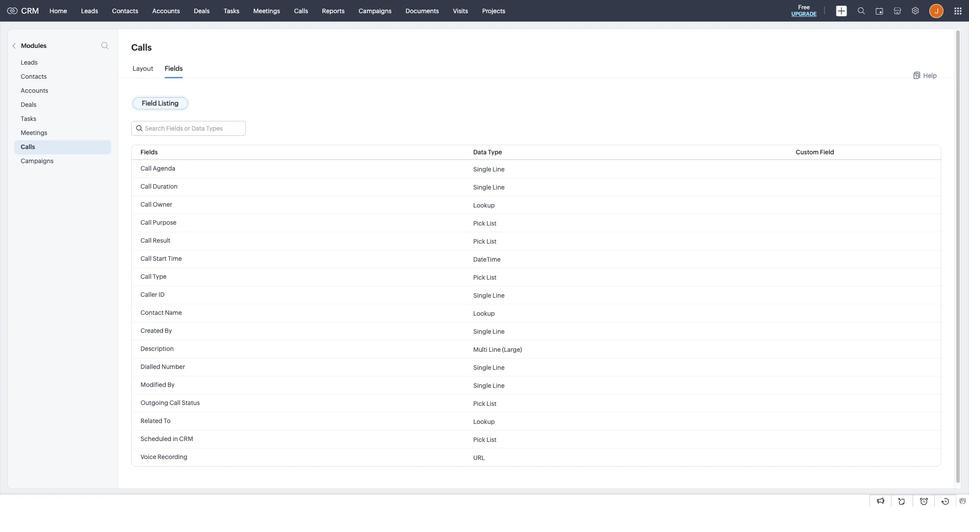 Task type: describe. For each thing, give the bounding box(es) containing it.
call start time
[[141, 256, 182, 263]]

2 vertical spatial calls
[[21, 144, 35, 151]]

single line for call agenda
[[473, 166, 505, 173]]

type for data type
[[488, 149, 502, 156]]

voice recording
[[141, 454, 187, 461]]

multi line (large)
[[473, 346, 522, 354]]

pick list for scheduled in crm
[[473, 437, 497, 444]]

contacts link
[[105, 0, 145, 21]]

crm link
[[7, 6, 39, 15]]

call purpose
[[141, 219, 177, 226]]

tasks link
[[217, 0, 246, 21]]

help
[[924, 72, 937, 79]]

line for dialled number
[[493, 365, 505, 372]]

datetime
[[473, 256, 501, 263]]

lookup for contact name
[[473, 310, 495, 317]]

projects link
[[475, 0, 512, 21]]

caller id
[[141, 292, 165, 299]]

call for call result
[[141, 237, 152, 245]]

description
[[141, 346, 174, 353]]

home link
[[43, 0, 74, 21]]

modified by
[[141, 382, 175, 389]]

0 horizontal spatial accounts
[[21, 87, 48, 94]]

result
[[153, 237, 170, 245]]

line for call duration
[[493, 184, 505, 191]]

scheduled in crm
[[141, 436, 193, 443]]

dialled
[[141, 364, 160, 371]]

to
[[164, 418, 171, 425]]

voice
[[141, 454, 156, 461]]

owner
[[153, 201, 172, 208]]

data type
[[473, 149, 502, 156]]

call left status on the left bottom of page
[[169, 400, 180, 407]]

call agenda
[[141, 165, 175, 172]]

in
[[173, 436, 178, 443]]

single line for modified by
[[473, 383, 505, 390]]

single for call agenda
[[473, 166, 491, 173]]

1 horizontal spatial contacts
[[112, 7, 138, 14]]

search image
[[858, 7, 865, 15]]

status
[[182, 400, 200, 407]]

single line for created by
[[473, 328, 505, 335]]

line for modified by
[[493, 383, 505, 390]]

list for call type
[[487, 274, 497, 281]]

lookup for related to
[[473, 419, 495, 426]]

custom field
[[796, 149, 834, 156]]

multi
[[473, 346, 487, 354]]

layout link
[[133, 65, 153, 79]]

by for modified by
[[167, 382, 175, 389]]

duration
[[153, 183, 178, 190]]

0 horizontal spatial contacts
[[21, 73, 47, 80]]

profile image
[[930, 4, 944, 18]]

recording
[[158, 454, 187, 461]]

documents
[[406, 7, 439, 14]]

single for caller id
[[473, 292, 491, 299]]

layout
[[133, 65, 153, 72]]

type for call type
[[153, 274, 167, 281]]

home
[[50, 7, 67, 14]]

pick list for call purpose
[[473, 220, 497, 227]]

search element
[[852, 0, 871, 22]]

free
[[798, 4, 810, 11]]

by for created by
[[165, 328, 172, 335]]

deals link
[[187, 0, 217, 21]]

create menu element
[[831, 0, 852, 21]]

1 horizontal spatial meetings
[[253, 7, 280, 14]]

field
[[820, 149, 834, 156]]

created
[[141, 328, 164, 335]]

create menu image
[[836, 6, 847, 16]]

pick for scheduled in crm
[[473, 437, 485, 444]]

call for call owner
[[141, 201, 152, 208]]

projects
[[482, 7, 505, 14]]

calls link
[[287, 0, 315, 21]]

0 vertical spatial leads
[[81, 7, 98, 14]]

campaigns link
[[352, 0, 399, 21]]

single for modified by
[[473, 383, 491, 390]]

list for call result
[[487, 238, 497, 245]]

2 horizontal spatial calls
[[294, 7, 308, 14]]

documents link
[[399, 0, 446, 21]]

created by
[[141, 328, 172, 335]]

list for call purpose
[[487, 220, 497, 227]]

pick list for outgoing call status
[[473, 401, 497, 408]]



Task type: locate. For each thing, give the bounding box(es) containing it.
campaigns inside 'link'
[[359, 7, 392, 14]]

reports link
[[315, 0, 352, 21]]

contacts right 'leads' link
[[112, 7, 138, 14]]

tasks
[[224, 7, 239, 14], [21, 115, 36, 122]]

custom
[[796, 149, 819, 156]]

name
[[165, 310, 182, 317]]

fields
[[165, 65, 183, 72], [141, 149, 158, 156]]

pick for outgoing call status
[[473, 401, 485, 408]]

list for scheduled in crm
[[487, 437, 497, 444]]

1 vertical spatial deals
[[21, 101, 36, 108]]

line for description
[[489, 346, 501, 354]]

tasks inside 'link'
[[224, 7, 239, 14]]

contacts
[[112, 7, 138, 14], [21, 73, 47, 80]]

start
[[153, 256, 167, 263]]

crm right in
[[179, 436, 193, 443]]

0 vertical spatial lookup
[[473, 202, 495, 209]]

0 vertical spatial accounts
[[152, 7, 180, 14]]

call up the caller
[[141, 274, 152, 281]]

single line
[[473, 166, 505, 173], [473, 184, 505, 191], [473, 292, 505, 299], [473, 328, 505, 335], [473, 365, 505, 372], [473, 383, 505, 390]]

2 pick from the top
[[473, 238, 485, 245]]

call left agenda
[[141, 165, 152, 172]]

0 horizontal spatial type
[[153, 274, 167, 281]]

1 vertical spatial by
[[167, 382, 175, 389]]

call left owner
[[141, 201, 152, 208]]

0 vertical spatial type
[[488, 149, 502, 156]]

1 vertical spatial contacts
[[21, 73, 47, 80]]

1 vertical spatial calls
[[131, 42, 152, 52]]

call for call type
[[141, 274, 152, 281]]

2 single line from the top
[[473, 184, 505, 191]]

2 pick list from the top
[[473, 238, 497, 245]]

visits link
[[446, 0, 475, 21]]

5 pick list from the top
[[473, 437, 497, 444]]

1 vertical spatial accounts
[[21, 87, 48, 94]]

type down start
[[153, 274, 167, 281]]

2 vertical spatial lookup
[[473, 419, 495, 426]]

accounts inside accounts link
[[152, 7, 180, 14]]

6 single from the top
[[473, 383, 491, 390]]

crm left the home at the top left of page
[[21, 6, 39, 15]]

Search Fields or Data Types text field
[[132, 122, 245, 136]]

fields right layout
[[165, 65, 183, 72]]

purpose
[[153, 219, 177, 226]]

id
[[159, 292, 165, 299]]

call duration
[[141, 183, 178, 190]]

data
[[473, 149, 487, 156]]

0 vertical spatial tasks
[[224, 7, 239, 14]]

by right modified
[[167, 382, 175, 389]]

list
[[487, 220, 497, 227], [487, 238, 497, 245], [487, 274, 497, 281], [487, 401, 497, 408], [487, 437, 497, 444]]

single for dialled number
[[473, 365, 491, 372]]

1 vertical spatial fields
[[141, 149, 158, 156]]

2 lookup from the top
[[473, 310, 495, 317]]

leads right home link
[[81, 7, 98, 14]]

0 horizontal spatial calls
[[21, 144, 35, 151]]

1 horizontal spatial calls
[[131, 42, 152, 52]]

outgoing call status
[[141, 400, 200, 407]]

line for call agenda
[[493, 166, 505, 173]]

line for caller id
[[493, 292, 505, 299]]

1 horizontal spatial deals
[[194, 7, 210, 14]]

3 list from the top
[[487, 274, 497, 281]]

visits
[[453, 7, 468, 14]]

4 pick from the top
[[473, 401, 485, 408]]

dialled number
[[141, 364, 185, 371]]

url
[[473, 455, 485, 462]]

lookup
[[473, 202, 495, 209], [473, 310, 495, 317], [473, 419, 495, 426]]

0 vertical spatial fields
[[165, 65, 183, 72]]

2 list from the top
[[487, 238, 497, 245]]

call left duration on the left top
[[141, 183, 152, 190]]

contact name
[[141, 310, 182, 317]]

call result
[[141, 237, 170, 245]]

1 vertical spatial campaigns
[[21, 158, 54, 165]]

call left purpose
[[141, 219, 152, 226]]

1 vertical spatial leads
[[21, 59, 38, 66]]

outgoing
[[141, 400, 168, 407]]

number
[[162, 364, 185, 371]]

1 single line from the top
[[473, 166, 505, 173]]

1 vertical spatial tasks
[[21, 115, 36, 122]]

calls
[[294, 7, 308, 14], [131, 42, 152, 52], [21, 144, 35, 151]]

contact
[[141, 310, 164, 317]]

1 list from the top
[[487, 220, 497, 227]]

line for created by
[[493, 328, 505, 335]]

single line for dialled number
[[473, 365, 505, 372]]

1 lookup from the top
[[473, 202, 495, 209]]

1 horizontal spatial tasks
[[224, 7, 239, 14]]

0 vertical spatial campaigns
[[359, 7, 392, 14]]

leads down modules
[[21, 59, 38, 66]]

1 pick list from the top
[[473, 220, 497, 227]]

type right data
[[488, 149, 502, 156]]

fields link
[[165, 65, 183, 79]]

1 vertical spatial meetings
[[21, 130, 47, 137]]

fields up the call agenda
[[141, 149, 158, 156]]

5 list from the top
[[487, 437, 497, 444]]

profile element
[[924, 0, 949, 21]]

related
[[141, 418, 162, 425]]

1 vertical spatial type
[[153, 274, 167, 281]]

pick list for call result
[[473, 238, 497, 245]]

1 horizontal spatial campaigns
[[359, 7, 392, 14]]

contacts down modules
[[21, 73, 47, 80]]

pick list for call type
[[473, 274, 497, 281]]

time
[[168, 256, 182, 263]]

1 vertical spatial crm
[[179, 436, 193, 443]]

pick for call purpose
[[473, 220, 485, 227]]

accounts
[[152, 7, 180, 14], [21, 87, 48, 94]]

0 vertical spatial meetings
[[253, 7, 280, 14]]

call type
[[141, 274, 167, 281]]

0 horizontal spatial tasks
[[21, 115, 36, 122]]

2 single from the top
[[473, 184, 491, 191]]

4 single from the top
[[473, 328, 491, 335]]

1 horizontal spatial type
[[488, 149, 502, 156]]

3 lookup from the top
[[473, 419, 495, 426]]

0 vertical spatial by
[[165, 328, 172, 335]]

list for outgoing call status
[[487, 401, 497, 408]]

1 horizontal spatial leads
[[81, 7, 98, 14]]

3 single from the top
[[473, 292, 491, 299]]

call for call start time
[[141, 256, 152, 263]]

deals
[[194, 7, 210, 14], [21, 101, 36, 108]]

free upgrade
[[792, 4, 817, 17]]

scheduled
[[141, 436, 171, 443]]

meetings
[[253, 7, 280, 14], [21, 130, 47, 137]]

5 pick from the top
[[473, 437, 485, 444]]

4 list from the top
[[487, 401, 497, 408]]

call for call agenda
[[141, 165, 152, 172]]

meetings link
[[246, 0, 287, 21]]

4 single line from the top
[[473, 328, 505, 335]]

by
[[165, 328, 172, 335], [167, 382, 175, 389]]

1 single from the top
[[473, 166, 491, 173]]

single for created by
[[473, 328, 491, 335]]

modified
[[141, 382, 166, 389]]

reports
[[322, 7, 345, 14]]

call for call purpose
[[141, 219, 152, 226]]

0 horizontal spatial campaigns
[[21, 158, 54, 165]]

0 horizontal spatial deals
[[21, 101, 36, 108]]

call
[[141, 165, 152, 172], [141, 183, 152, 190], [141, 201, 152, 208], [141, 219, 152, 226], [141, 237, 152, 245], [141, 256, 152, 263], [141, 274, 152, 281], [169, 400, 180, 407]]

accounts link
[[145, 0, 187, 21]]

campaigns
[[359, 7, 392, 14], [21, 158, 54, 165]]

upgrade
[[792, 11, 817, 17]]

1 vertical spatial lookup
[[473, 310, 495, 317]]

0 horizontal spatial leads
[[21, 59, 38, 66]]

call for call duration
[[141, 183, 152, 190]]

0 vertical spatial contacts
[[112, 7, 138, 14]]

0 horizontal spatial crm
[[21, 6, 39, 15]]

pick for call type
[[473, 274, 485, 281]]

0 vertical spatial deals
[[194, 7, 210, 14]]

call left result
[[141, 237, 152, 245]]

crm
[[21, 6, 39, 15], [179, 436, 193, 443]]

3 single line from the top
[[473, 292, 505, 299]]

1 horizontal spatial fields
[[165, 65, 183, 72]]

related to
[[141, 418, 171, 425]]

6 single line from the top
[[473, 383, 505, 390]]

pick
[[473, 220, 485, 227], [473, 238, 485, 245], [473, 274, 485, 281], [473, 401, 485, 408], [473, 437, 485, 444]]

pick for call result
[[473, 238, 485, 245]]

4 pick list from the top
[[473, 401, 497, 408]]

single for call duration
[[473, 184, 491, 191]]

pick list
[[473, 220, 497, 227], [473, 238, 497, 245], [473, 274, 497, 281], [473, 401, 497, 408], [473, 437, 497, 444]]

by right created
[[165, 328, 172, 335]]

single
[[473, 166, 491, 173], [473, 184, 491, 191], [473, 292, 491, 299], [473, 328, 491, 335], [473, 365, 491, 372], [473, 383, 491, 390]]

agenda
[[153, 165, 175, 172]]

3 pick list from the top
[[473, 274, 497, 281]]

0 vertical spatial calls
[[294, 7, 308, 14]]

leads
[[81, 7, 98, 14], [21, 59, 38, 66]]

line
[[493, 166, 505, 173], [493, 184, 505, 191], [493, 292, 505, 299], [493, 328, 505, 335], [489, 346, 501, 354], [493, 365, 505, 372], [493, 383, 505, 390]]

1 horizontal spatial accounts
[[152, 7, 180, 14]]

type
[[488, 149, 502, 156], [153, 274, 167, 281]]

calendar image
[[876, 7, 883, 14]]

modules
[[21, 42, 46, 49]]

1 pick from the top
[[473, 220, 485, 227]]

0 vertical spatial crm
[[21, 6, 39, 15]]

single line for caller id
[[473, 292, 505, 299]]

5 single line from the top
[[473, 365, 505, 372]]

caller
[[141, 292, 157, 299]]

0 horizontal spatial meetings
[[21, 130, 47, 137]]

single line for call duration
[[473, 184, 505, 191]]

leads link
[[74, 0, 105, 21]]

0 horizontal spatial fields
[[141, 149, 158, 156]]

(large)
[[502, 346, 522, 354]]

call left start
[[141, 256, 152, 263]]

lookup for call owner
[[473, 202, 495, 209]]

5 single from the top
[[473, 365, 491, 372]]

1 horizontal spatial crm
[[179, 436, 193, 443]]

3 pick from the top
[[473, 274, 485, 281]]

call owner
[[141, 201, 172, 208]]



Task type: vqa. For each thing, say whether or not it's contained in the screenshot.


